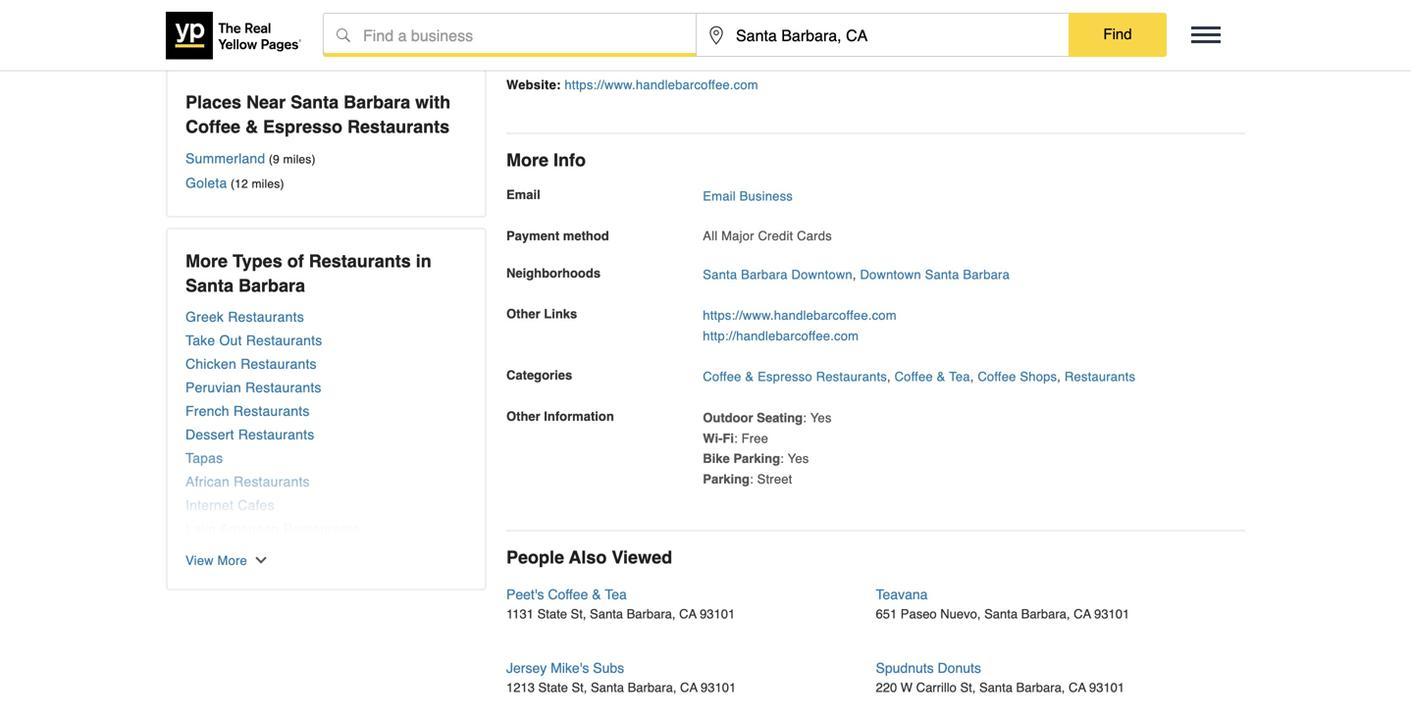Task type: vqa. For each thing, say whether or not it's contained in the screenshot.
"Santa" in Jersey Mike's Subs 1213 State St, Santa Barbara, CA 93101
yes



Task type: locate. For each thing, give the bounding box(es) containing it.
https://www.handlebarcoffee.com link up "http://handlebarcoffee.com"
[[703, 308, 897, 323]]

coffee
[[185, 117, 240, 137], [703, 370, 741, 384], [895, 370, 933, 384], [978, 370, 1016, 384], [548, 587, 588, 603]]

view more
[[405, 12, 467, 27], [185, 553, 247, 568]]

&
[[245, 117, 258, 137], [745, 370, 754, 384], [937, 370, 946, 384], [592, 587, 601, 603]]

http://handlebarcoffee.com link
[[703, 329, 859, 343]]

other information
[[506, 409, 614, 424]]

parking down bike
[[703, 472, 750, 487]]

shops
[[1020, 370, 1057, 384]]

https://www.handlebarcoffee.com up "http://handlebarcoffee.com"
[[703, 308, 897, 323]]

, left coffee & tea link
[[887, 370, 891, 384]]

summerland (9 miles) goleta (12 miles)
[[185, 151, 316, 191]]

santa inside more types of restaurants in santa barbara
[[185, 276, 234, 296]]

st, inside jersey mike's subs 1213 state st, santa barbara, ca 93101
[[572, 681, 587, 695]]

0 vertical spatial view
[[405, 12, 434, 27]]

internet cafes link
[[185, 498, 467, 513]]

93101 inside the peet's coffee & tea 1131 state st, santa barbara, ca 93101
[[700, 607, 735, 622]]

restaurants up 'out'
[[228, 309, 304, 325]]

miles) right (9
[[283, 153, 316, 166]]

state down mike's
[[538, 681, 568, 695]]

the real yellow pages logo image
[[166, 12, 303, 59]]

0 vertical spatial state
[[537, 607, 567, 622]]

email for email business
[[703, 189, 736, 204]]

1 vertical spatial miles)
[[252, 177, 284, 191]]

0 horizontal spatial tea
[[605, 587, 627, 603]]

barbara,
[[754, 49, 805, 64], [627, 607, 676, 622], [1021, 607, 1070, 622], [628, 681, 677, 695], [1016, 681, 1065, 695]]

view more down latin
[[185, 553, 247, 568]]

espresso up (9
[[263, 117, 343, 137]]

view more link
[[185, 12, 467, 27]]

tea
[[949, 370, 970, 384], [605, 587, 627, 603]]

email
[[506, 187, 540, 202], [703, 189, 736, 204]]

barbara, inside the peet's coffee & tea 1131 state st, santa barbara, ca 93101
[[627, 607, 676, 622]]

0 vertical spatial espresso
[[263, 117, 343, 137]]

st, inside spudnuts donuts 220 w carrillo st, santa barbara, ca 93101
[[960, 681, 976, 695]]

barbara, inside jersey mike's subs 1213 state st, santa barbara, ca 93101
[[628, 681, 677, 695]]

1 other from the top
[[506, 307, 540, 321]]

93101 for 128
[[830, 49, 866, 64]]

0 vertical spatial other
[[506, 307, 540, 321]]

info
[[553, 150, 586, 170]]

1 horizontal spatial view more
[[405, 12, 467, 27]]

donuts
[[938, 661, 981, 676]]

take out restaurants link
[[185, 333, 467, 348]]

restaurants down chicken restaurants 'link'
[[245, 380, 322, 395]]

restaurants up tapas link
[[238, 427, 314, 443]]

payment method
[[506, 228, 609, 243]]

dessert restaurants link
[[185, 427, 467, 443]]

restaurants right shops
[[1065, 370, 1136, 384]]

0 horizontal spatial downtown
[[792, 267, 853, 282]]

state
[[537, 607, 567, 622], [538, 681, 568, 695]]

food
[[185, 568, 218, 584]]

: street
[[750, 472, 792, 487]]

more left types
[[185, 251, 228, 271]]

tea left coffee shops link
[[949, 370, 970, 384]]

& down people also viewed
[[592, 587, 601, 603]]

other down the categories
[[506, 409, 540, 424]]

tapas link
[[185, 450, 467, 466]]

0 horizontal spatial espresso
[[263, 117, 343, 137]]

in
[[416, 251, 432, 271]]

0 vertical spatial parking
[[733, 452, 780, 466]]

email down more info on the top of the page
[[506, 187, 540, 202]]

: yes up : street
[[780, 452, 809, 466]]

state right 1131
[[537, 607, 567, 622]]

w
[[901, 681, 913, 695]]

email up all
[[703, 189, 736, 204]]

https://www.handlebarcoffee.com link
[[565, 78, 758, 92], [703, 308, 897, 323]]

restaurants link
[[1065, 370, 1136, 384]]

1 vertical spatial https://www.handlebarcoffee.com
[[703, 308, 897, 323]]

state inside jersey mike's subs 1213 state st, santa barbara, ca 93101
[[538, 681, 568, 695]]

more left info
[[506, 150, 549, 170]]

& inside the peet's coffee & tea 1131 state st, santa barbara, ca 93101
[[592, 587, 601, 603]]

chicken
[[185, 356, 236, 372]]

93101 for mike's
[[701, 681, 736, 695]]

address:
[[506, 49, 563, 64]]

st, down mike's
[[572, 681, 587, 695]]

santa
[[716, 49, 751, 64], [291, 92, 339, 112], [703, 267, 737, 282], [925, 267, 959, 282], [185, 276, 234, 296], [590, 607, 623, 622], [984, 607, 1018, 622], [591, 681, 624, 695], [979, 681, 1013, 695]]

128
[[567, 49, 589, 64]]

dessert
[[185, 427, 234, 443]]

1 horizontal spatial email
[[703, 189, 736, 204]]

neighborhoods
[[506, 266, 601, 280]]

: yes
[[803, 411, 832, 425], [780, 452, 809, 466]]

restaurants down internet cafes link
[[283, 521, 359, 537]]

1 horizontal spatial espresso
[[758, 370, 812, 384]]

view up with on the left of the page
[[405, 12, 434, 27]]

santa barbara downtown , downtown santa barbara
[[703, 267, 1010, 282]]

website:
[[506, 78, 561, 92]]

restaurants up dessert restaurants link at the left bottom
[[233, 403, 310, 419]]

,
[[853, 267, 856, 282], [887, 370, 891, 384], [970, 370, 974, 384], [1057, 370, 1061, 384]]

coffee & espresso restaurants link
[[703, 370, 887, 384]]

st, up mike's
[[571, 607, 586, 622]]

parking down the : free
[[733, 452, 780, 466]]

: free
[[734, 431, 769, 446]]

downtown
[[792, 267, 853, 282], [860, 267, 921, 282]]

& inside places near santa barbara with coffee & espresso restaurants
[[245, 117, 258, 137]]

find
[[1103, 26, 1132, 43]]

greek restaurants take out restaurants chicken restaurants peruvian restaurants french restaurants dessert restaurants tapas african restaurants internet cafes latin american restaurants vegetarian restaurants food trucks
[[185, 309, 359, 584]]

barbara inside more types of restaurants in santa barbara
[[238, 276, 305, 296]]

1 vertical spatial view more
[[185, 553, 247, 568]]

teavana
[[876, 587, 928, 603]]

st,
[[696, 49, 713, 64], [571, 607, 586, 622], [572, 681, 587, 695], [960, 681, 976, 695]]

2 downtown from the left
[[860, 267, 921, 282]]

, left coffee shops link
[[970, 370, 974, 384]]

https://www.handlebarcoffee.com
[[565, 78, 758, 92], [703, 308, 897, 323]]

(9
[[269, 153, 280, 166]]

ca inside spudnuts donuts 220 w carrillo st, santa barbara, ca 93101
[[1069, 681, 1086, 695]]

goleta link
[[185, 175, 227, 191]]

st, down donuts
[[960, 681, 976, 695]]

restaurants left in
[[309, 251, 411, 271]]

1 vertical spatial view
[[185, 553, 214, 568]]

restaurants
[[347, 117, 450, 137], [309, 251, 411, 271], [228, 309, 304, 325], [246, 333, 322, 348], [240, 356, 317, 372], [816, 370, 887, 384], [1065, 370, 1136, 384], [245, 380, 322, 395], [233, 403, 310, 419], [238, 427, 314, 443], [234, 474, 310, 490], [283, 521, 359, 537], [257, 545, 333, 560]]

barbara, for donuts
[[1016, 681, 1065, 695]]

barbara inside places near santa barbara with coffee & espresso restaurants
[[344, 92, 410, 112]]

1 horizontal spatial downtown
[[860, 267, 921, 282]]

2 other from the top
[[506, 409, 540, 424]]

st, right perdido on the left top of page
[[696, 49, 713, 64]]

view more up with on the left of the page
[[405, 12, 467, 27]]

more up with on the left of the page
[[437, 12, 467, 27]]

https://www.handlebarcoffee.com down perdido on the left top of page
[[565, 78, 758, 92]]

peruvian
[[185, 380, 241, 395]]

93101 inside spudnuts donuts 220 w carrillo st, santa barbara, ca 93101
[[1089, 681, 1125, 695]]

view down latin
[[185, 553, 214, 568]]

93101 inside jersey mike's subs 1213 state st, santa barbara, ca 93101
[[701, 681, 736, 695]]

places
[[185, 92, 241, 112]]

espresso down "http://handlebarcoffee.com"
[[758, 370, 812, 384]]

tea down viewed
[[605, 587, 627, 603]]

1 horizontal spatial tea
[[949, 370, 970, 384]]

1 vertical spatial state
[[538, 681, 568, 695]]

viewed
[[612, 548, 672, 568]]

0 horizontal spatial email
[[506, 187, 540, 202]]

ca inside jersey mike's subs 1213 state st, santa barbara, ca 93101
[[680, 681, 698, 695]]

french
[[185, 403, 229, 419]]

other links
[[506, 307, 577, 321]]

1 vertical spatial tea
[[605, 587, 627, 603]]

coffee inside places near santa barbara with coffee & espresso restaurants
[[185, 117, 240, 137]]

restaurants inside more types of restaurants in santa barbara
[[309, 251, 411, 271]]

restaurants down with on the left of the page
[[347, 117, 450, 137]]

barbara, inside spudnuts donuts 220 w carrillo st, santa barbara, ca 93101
[[1016, 681, 1065, 695]]

espresso inside places near santa barbara with coffee & espresso restaurants
[[263, 117, 343, 137]]

greek restaurants link
[[185, 309, 467, 325]]

email business link
[[703, 189, 793, 204]]

1 vertical spatial https://www.handlebarcoffee.com link
[[703, 308, 897, 323]]

: yes down coffee & espresso restaurants link
[[803, 411, 832, 425]]

& down near
[[245, 117, 258, 137]]

miles) down (9
[[252, 177, 284, 191]]

miles)
[[283, 153, 316, 166], [252, 177, 284, 191]]

1 vertical spatial other
[[506, 409, 540, 424]]

mike's
[[551, 661, 589, 676]]

internet
[[185, 498, 234, 513]]

0 horizontal spatial view
[[185, 553, 214, 568]]

coffee & espresso restaurants , coffee & tea , coffee shops , restaurants
[[703, 370, 1136, 384]]

restaurants down "take out restaurants" link
[[240, 356, 317, 372]]

other left links
[[506, 307, 540, 321]]

https://www.handlebarcoffee.com link down perdido on the left top of page
[[565, 78, 758, 92]]



Task type: describe. For each thing, give the bounding box(es) containing it.
st, for 220
[[960, 681, 976, 695]]

people also viewed
[[506, 548, 672, 568]]

0 vertical spatial https://www.handlebarcoffee.com link
[[565, 78, 758, 92]]

651
[[876, 607, 897, 622]]

wi-
[[703, 431, 723, 446]]

more inside the "view more" link
[[437, 12, 467, 27]]

types
[[233, 251, 282, 271]]

0 vertical spatial view more
[[405, 12, 467, 27]]

santa inside jersey mike's subs 1213 state st, santa barbara, ca 93101
[[591, 681, 624, 695]]

http://handlebarcoffee.com
[[703, 329, 859, 343]]

state inside the peet's coffee & tea 1131 state st, santa barbara, ca 93101
[[537, 607, 567, 622]]

spudnuts
[[876, 661, 934, 676]]

e
[[593, 49, 601, 64]]

more inside more types of restaurants in santa barbara
[[185, 251, 228, 271]]

all major credit cards
[[703, 228, 832, 243]]

restaurants down latin american restaurants link
[[257, 545, 333, 560]]

take
[[185, 333, 215, 348]]

1131
[[506, 607, 534, 622]]

1 horizontal spatial view
[[405, 12, 434, 27]]

business
[[740, 189, 793, 204]]

restaurants down https://www.handlebarcoffee.com http://handlebarcoffee.com
[[816, 370, 887, 384]]

vegetarian
[[185, 545, 253, 560]]

220
[[876, 681, 897, 695]]

1 vertical spatial espresso
[[758, 370, 812, 384]]

ca inside teavana 651 paseo nuevo, santa barbara, ca 93101
[[1074, 607, 1091, 622]]

1213
[[506, 681, 535, 695]]

cafes
[[238, 498, 275, 513]]

canon
[[605, 49, 644, 64]]

0 vertical spatial tea
[[949, 370, 970, 384]]

latin
[[185, 521, 216, 537]]

1 vertical spatial parking
[[703, 472, 750, 487]]

cards
[[797, 228, 832, 243]]

ca for 128
[[809, 49, 826, 64]]

american
[[220, 521, 279, 537]]

0 horizontal spatial view more
[[185, 553, 247, 568]]

more types of restaurants in santa barbara
[[185, 251, 432, 296]]

st, for subs
[[572, 681, 587, 695]]

https://www.handlebarcoffee.com http://handlebarcoffee.com
[[703, 308, 897, 343]]

jersey mike's subs 1213 state st, santa barbara, ca 93101
[[506, 661, 736, 695]]

outdoor
[[703, 411, 753, 425]]

& left coffee shops link
[[937, 370, 946, 384]]

nuevo,
[[940, 607, 981, 622]]

coffee & tea link
[[895, 370, 970, 384]]

other for other information
[[506, 409, 540, 424]]

greek
[[185, 309, 224, 325]]

other for other links
[[506, 307, 540, 321]]

restaurants up cafes
[[234, 474, 310, 490]]

places near santa barbara with coffee & espresso restaurants
[[185, 92, 451, 137]]

santa inside spudnuts donuts 220 w carrillo st, santa barbara, ca 93101
[[979, 681, 1013, 695]]

tea inside the peet's coffee & tea 1131 state st, santa barbara, ca 93101
[[605, 587, 627, 603]]

credit
[[758, 228, 793, 243]]

93101 for donuts
[[1089, 681, 1125, 695]]

0 vertical spatial miles)
[[283, 153, 316, 166]]

st, inside the peet's coffee & tea 1131 state st, santa barbara, ca 93101
[[571, 607, 586, 622]]

& up "outdoor"
[[745, 370, 754, 384]]

, left the restaurants link at right bottom
[[1057, 370, 1061, 384]]

santa inside teavana 651 paseo nuevo, santa barbara, ca 93101
[[984, 607, 1018, 622]]

ca inside the peet's coffee & tea 1131 state st, santa barbara, ca 93101
[[679, 607, 697, 622]]

teavana 651 paseo nuevo, santa barbara, ca 93101
[[876, 587, 1130, 622]]

near
[[246, 92, 286, 112]]

payment
[[506, 228, 560, 243]]

method
[[563, 228, 609, 243]]

coffee inside the peet's coffee & tea 1131 state st, santa barbara, ca 93101
[[548, 587, 588, 603]]

links
[[544, 307, 577, 321]]

1 vertical spatial : yes
[[780, 452, 809, 466]]

african restaurants link
[[185, 474, 467, 490]]

1 downtown from the left
[[792, 267, 853, 282]]

0 vertical spatial : yes
[[803, 411, 832, 425]]

tapas
[[185, 450, 223, 466]]

downtown santa barbara link
[[860, 267, 1010, 282]]

african
[[185, 474, 230, 490]]

more down american at left bottom
[[217, 553, 247, 568]]

out
[[219, 333, 242, 348]]

bike
[[703, 452, 730, 466]]

more info
[[506, 150, 586, 170]]

subs
[[593, 661, 624, 676]]

ca for donuts
[[1069, 681, 1086, 695]]

email business
[[703, 189, 793, 204]]

summerland link
[[185, 151, 265, 166]]

major
[[721, 228, 754, 243]]

Find a business text field
[[324, 14, 696, 57]]

Where? text field
[[697, 14, 1069, 57]]

chicken restaurants link
[[185, 356, 467, 372]]

find button
[[1069, 13, 1167, 56]]

coffee shops link
[[978, 370, 1057, 384]]

ca for mike's
[[680, 681, 698, 695]]

st, for e
[[696, 49, 713, 64]]

paseo
[[901, 607, 937, 622]]

french restaurants link
[[185, 403, 467, 419]]

vegetarian restaurants link
[[185, 545, 467, 560]]

also
[[569, 548, 607, 568]]

jersey
[[506, 661, 547, 676]]

summerland
[[185, 151, 265, 166]]

barbara, for mike's
[[628, 681, 677, 695]]

restaurants inside places near santa barbara with coffee & espresso restaurants
[[347, 117, 450, 137]]

santa inside the peet's coffee & tea 1131 state st, santa barbara, ca 93101
[[590, 607, 623, 622]]

, up https://www.handlebarcoffee.com http://handlebarcoffee.com
[[853, 267, 856, 282]]

barbara, for 128
[[754, 49, 805, 64]]

with
[[415, 92, 451, 112]]

information
[[544, 409, 614, 424]]

(12
[[231, 177, 248, 191]]

barbara, inside teavana 651 paseo nuevo, santa barbara, ca 93101
[[1021, 607, 1070, 622]]

goleta
[[185, 175, 227, 191]]

carrillo
[[916, 681, 957, 695]]

fi
[[723, 431, 734, 446]]

spudnuts donuts 220 w carrillo st, santa barbara, ca 93101
[[876, 661, 1125, 695]]

perdido
[[647, 49, 693, 64]]

email for email
[[506, 187, 540, 202]]

peet's
[[506, 587, 544, 603]]

all
[[703, 228, 718, 243]]

latin american restaurants link
[[185, 521, 467, 537]]

restaurants down greek restaurants link
[[246, 333, 322, 348]]

food trucks link
[[185, 568, 467, 584]]

santa inside places near santa barbara with coffee & espresso restaurants
[[291, 92, 339, 112]]

93101 inside teavana 651 paseo nuevo, santa barbara, ca 93101
[[1094, 607, 1130, 622]]

people
[[506, 548, 564, 568]]

address: 128 e canon perdido st, santa barbara, ca 93101
[[506, 49, 866, 64]]

categories
[[506, 368, 572, 383]]

outdoor seating : yes wi-fi : free bike parking : yes parking : street
[[703, 411, 832, 487]]

0 vertical spatial https://www.handlebarcoffee.com
[[565, 78, 758, 92]]



